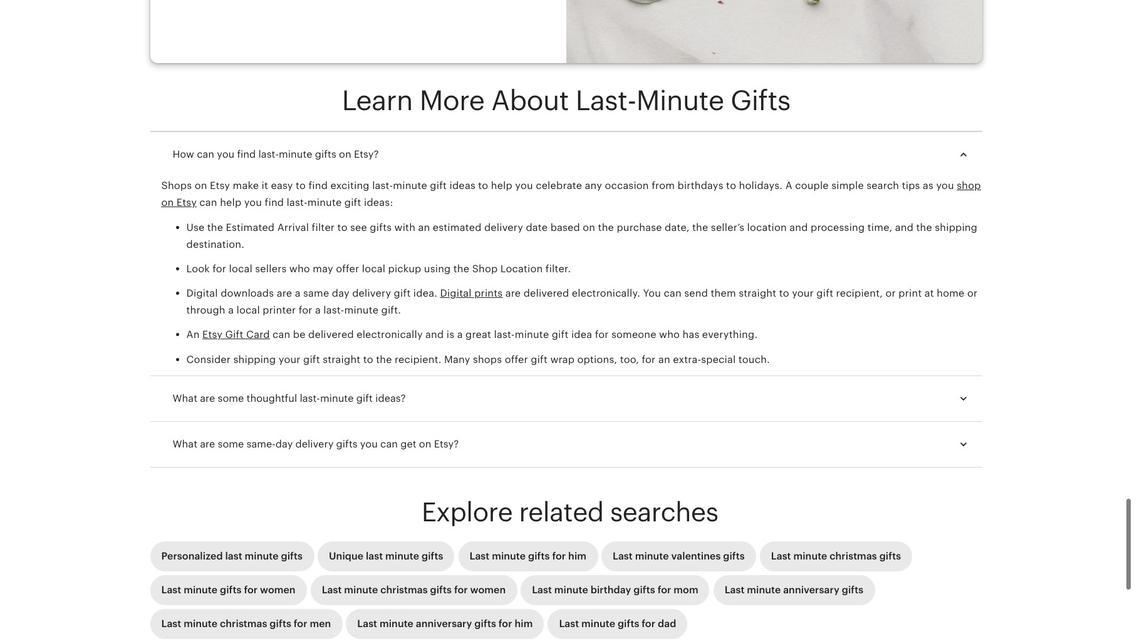 Task type: vqa. For each thing, say whether or not it's contained in the screenshot.
too,
yes



Task type: locate. For each thing, give the bounding box(es) containing it.
location
[[501, 263, 543, 275]]

use
[[186, 222, 205, 233]]

offer
[[336, 263, 359, 275], [505, 354, 528, 366]]

sellers
[[255, 263, 287, 275]]

on inside how can you find last-minute gifts on etsy? dropdown button
[[339, 149, 351, 161]]

find up make
[[237, 149, 256, 161]]

date
[[526, 222, 548, 233]]

1 vertical spatial offer
[[505, 354, 528, 366]]

offer right shops
[[505, 354, 528, 366]]

0 horizontal spatial him
[[515, 619, 533, 630]]

a
[[786, 180, 793, 192]]

straight down electronically
[[323, 354, 361, 366]]

an right with
[[418, 222, 430, 233]]

are down 'consider'
[[200, 393, 215, 405]]

last minute anniversary gifts
[[725, 585, 864, 597]]

your down be
[[279, 354, 301, 366]]

1 some from the top
[[218, 393, 244, 405]]

shops
[[473, 354, 502, 366]]

1 horizontal spatial find
[[265, 197, 284, 209]]

1 horizontal spatial shipping
[[935, 222, 978, 233]]

1 vertical spatial your
[[279, 354, 301, 366]]

birthdays
[[678, 180, 724, 192]]

1 horizontal spatial day
[[332, 288, 350, 300]]

digital right idea.
[[440, 288, 472, 300]]

delivery up the gift.
[[352, 288, 391, 300]]

and left the is
[[426, 329, 444, 341]]

0 horizontal spatial women
[[260, 585, 296, 597]]

0 vertical spatial delivery
[[484, 222, 523, 233]]

some left thoughtful
[[218, 393, 244, 405]]

what are some thoughtful last-minute gift ideas? button
[[161, 384, 982, 414]]

processing
[[811, 222, 865, 233]]

0 vertical spatial help
[[491, 180, 513, 192]]

digital downloads are a same day delivery gift idea. digital prints
[[186, 288, 503, 300]]

last inside 'link'
[[771, 551, 791, 563]]

mom
[[674, 585, 699, 597]]

to right ideas
[[478, 180, 488, 192]]

0 horizontal spatial shipping
[[233, 354, 276, 366]]

who left has
[[659, 329, 680, 341]]

2 last from the left
[[366, 551, 383, 563]]

0 vertical spatial an
[[418, 222, 430, 233]]

last- up ideas: on the left top of the page
[[372, 180, 393, 192]]

1 horizontal spatial delivery
[[352, 288, 391, 300]]

are left 'same-'
[[200, 439, 215, 450]]

2 women from the left
[[470, 585, 506, 597]]

last for last minute valentines gifts
[[613, 551, 633, 563]]

straight right "them"
[[739, 288, 777, 300]]

gifts inside dropdown button
[[315, 149, 336, 161]]

0 vertical spatial etsy
[[210, 180, 230, 192]]

extra-
[[673, 354, 701, 366]]

straight inside the are delivered electronically. you can send them straight to your gift recipient, or print at home or through a local printer for a last-minute gift.
[[739, 288, 777, 300]]

can right the you
[[664, 288, 682, 300]]

your
[[792, 288, 814, 300], [279, 354, 301, 366]]

etsy
[[210, 180, 230, 192], [177, 197, 197, 209], [202, 329, 223, 341]]

last for last minute anniversary gifts for him
[[357, 619, 377, 630]]

an
[[418, 222, 430, 233], [659, 354, 670, 366]]

1 horizontal spatial help
[[491, 180, 513, 192]]

2 what from the top
[[173, 439, 197, 450]]

what inside dropdown button
[[173, 393, 197, 405]]

can right how
[[197, 149, 214, 161]]

1 horizontal spatial christmas
[[381, 585, 428, 597]]

delivery down what are some thoughtful last-minute gift ideas?
[[296, 439, 334, 450]]

1 vertical spatial some
[[218, 439, 244, 450]]

and right time,
[[895, 222, 914, 233]]

delivered down filter.
[[524, 288, 569, 300]]

minute
[[636, 85, 724, 116]]

an
[[186, 329, 200, 341]]

0 vertical spatial some
[[218, 393, 244, 405]]

learn more about last-minute gifts
[[342, 85, 791, 116]]

find down easy
[[265, 197, 284, 209]]

0 horizontal spatial etsy?
[[354, 149, 379, 161]]

for inside last minute birthday gifts for mom link
[[658, 585, 671, 597]]

1 horizontal spatial last
[[366, 551, 383, 563]]

etsy inside shop on etsy
[[177, 197, 197, 209]]

last for last minute gifts for him
[[470, 551, 490, 563]]

0 vertical spatial your
[[792, 288, 814, 300]]

shipping down shop
[[935, 222, 978, 233]]

0 horizontal spatial your
[[279, 354, 301, 366]]

1 horizontal spatial or
[[968, 288, 978, 300]]

special
[[701, 354, 736, 366]]

0 horizontal spatial digital
[[186, 288, 218, 300]]

what inside dropdown button
[[173, 439, 197, 450]]

0 vertical spatial etsy?
[[354, 149, 379, 161]]

last for last minute gifts for dad
[[559, 619, 579, 630]]

gift left ideas
[[430, 180, 447, 192]]

0 vertical spatial find
[[237, 149, 256, 161]]

women up the last minute christmas gifts for men
[[260, 585, 296, 597]]

christmas inside "link"
[[381, 585, 428, 597]]

the left "purchase"
[[598, 222, 614, 233]]

to right "them"
[[779, 288, 789, 300]]

or
[[886, 288, 896, 300], [968, 288, 978, 300]]

0 vertical spatial shipping
[[935, 222, 978, 233]]

0 horizontal spatial or
[[886, 288, 896, 300]]

are inside dropdown button
[[200, 393, 215, 405]]

what are some same-day delivery gifts you can get on etsy?
[[173, 439, 459, 450]]

some
[[218, 393, 244, 405], [218, 439, 244, 450]]

a left same
[[295, 288, 301, 300]]

can left get
[[380, 439, 398, 450]]

electronically
[[357, 329, 423, 341]]

1 women from the left
[[260, 585, 296, 597]]

last inside "link"
[[322, 585, 342, 597]]

through
[[186, 305, 225, 317]]

0 vertical spatial straight
[[739, 288, 777, 300]]

gift left ideas?
[[356, 393, 373, 405]]

find up can help you find last-minute gift ideas:
[[309, 180, 328, 192]]

1 vertical spatial anniversary
[[416, 619, 472, 630]]

you left celebrate
[[515, 180, 533, 192]]

christmas for last minute christmas gifts for women
[[381, 585, 428, 597]]

0 horizontal spatial find
[[237, 149, 256, 161]]

for
[[213, 263, 226, 275], [299, 305, 312, 317], [595, 329, 609, 341], [642, 354, 656, 366], [552, 551, 566, 563], [244, 585, 258, 597], [454, 585, 468, 597], [658, 585, 671, 597], [294, 619, 307, 630], [499, 619, 512, 630], [642, 619, 656, 630]]

to left see
[[338, 222, 348, 233]]

gifts inside use the estimated arrival filter to see gifts with an estimated delivery date based on the purchase date, the seller's location and processing time, and the shipping destination.
[[370, 222, 392, 233]]

0 vertical spatial him
[[568, 551, 587, 563]]

and right location
[[790, 222, 808, 233]]

searches
[[610, 497, 718, 528]]

last- inside the are delivered electronically. you can send them straight to your gift recipient, or print at home or through a local printer for a last-minute gift.
[[324, 305, 344, 317]]

holidays.
[[739, 180, 783, 192]]

seller's
[[711, 222, 745, 233]]

1 vertical spatial him
[[515, 619, 533, 630]]

1 horizontal spatial anniversary
[[783, 585, 840, 597]]

gift left recipient,
[[817, 288, 834, 300]]

some inside dropdown button
[[218, 393, 244, 405]]

gift left idea
[[552, 329, 569, 341]]

last up last minute gifts for women
[[225, 551, 242, 563]]

0 horizontal spatial an
[[418, 222, 430, 233]]

1 horizontal spatial digital
[[440, 288, 472, 300]]

a down downloads
[[228, 305, 234, 317]]

0 horizontal spatial and
[[426, 329, 444, 341]]

on inside use the estimated arrival filter to see gifts with an estimated delivery date based on the purchase date, the seller's location and processing time, and the shipping destination.
[[583, 222, 596, 233]]

help right ideas
[[491, 180, 513, 192]]

some for same-
[[218, 439, 244, 450]]

2 horizontal spatial delivery
[[484, 222, 523, 233]]

0 horizontal spatial who
[[289, 263, 310, 275]]

shop on etsy link
[[161, 180, 981, 209]]

him
[[568, 551, 587, 563], [515, 619, 533, 630]]

christmas
[[830, 551, 877, 563], [381, 585, 428, 597], [220, 619, 267, 630]]

an inside use the estimated arrival filter to see gifts with an estimated delivery date based on the purchase date, the seller's location and processing time, and the shipping destination.
[[418, 222, 430, 233]]

on up exciting
[[339, 149, 351, 161]]

a
[[295, 288, 301, 300], [228, 305, 234, 317], [315, 305, 321, 317], [457, 329, 463, 341]]

0 horizontal spatial anniversary
[[416, 619, 472, 630]]

too,
[[620, 354, 639, 366]]

last- down digital downloads are a same day delivery gift idea. digital prints
[[324, 305, 344, 317]]

1 horizontal spatial delivered
[[524, 288, 569, 300]]

1 vertical spatial find
[[309, 180, 328, 192]]

1 vertical spatial delivered
[[308, 329, 354, 341]]

1 vertical spatial day
[[276, 439, 293, 450]]

women
[[260, 585, 296, 597], [470, 585, 506, 597]]

what for what are some same-day delivery gifts you can get on etsy?
[[173, 439, 197, 450]]

etsy? up exciting
[[354, 149, 379, 161]]

get
[[401, 439, 417, 450]]

last right unique
[[366, 551, 383, 563]]

digital up through
[[186, 288, 218, 300]]

etsy?
[[354, 149, 379, 161], [434, 439, 459, 450]]

etsy down shops
[[177, 197, 197, 209]]

1 vertical spatial delivery
[[352, 288, 391, 300]]

last minute gifts for him
[[470, 551, 587, 563]]

last for last minute gifts for women
[[161, 585, 181, 597]]

last for last minute christmas gifts for women
[[322, 585, 342, 597]]

to down electronically
[[363, 354, 373, 366]]

0 horizontal spatial last
[[225, 551, 242, 563]]

shops
[[161, 180, 192, 192]]

last- up it
[[259, 149, 279, 161]]

gift down be
[[303, 354, 320, 366]]

last- inside dropdown button
[[300, 393, 320, 405]]

for inside the are delivered electronically. you can send them straight to your gift recipient, or print at home or through a local printer for a last-minute gift.
[[299, 305, 312, 317]]

an left extra-
[[659, 354, 670, 366]]

0 horizontal spatial straight
[[323, 354, 361, 366]]

is
[[447, 329, 455, 341]]

on right get
[[419, 439, 431, 450]]

at
[[925, 288, 934, 300]]

0 vertical spatial delivered
[[524, 288, 569, 300]]

etsy right 'an'
[[202, 329, 223, 341]]

offer right the may at top left
[[336, 263, 359, 275]]

find inside dropdown button
[[237, 149, 256, 161]]

gifts inside "link"
[[430, 585, 452, 597]]

0 horizontal spatial day
[[276, 439, 293, 450]]

to up can help you find last-minute gift ideas:
[[296, 180, 306, 192]]

gift.
[[381, 305, 401, 317]]

women down last minute gifts for him link
[[470, 585, 506, 597]]

2 vertical spatial delivery
[[296, 439, 334, 450]]

1 vertical spatial straight
[[323, 354, 361, 366]]

look for local sellers who may offer local pickup using the shop location filter.
[[186, 263, 574, 275]]

2 vertical spatial find
[[265, 197, 284, 209]]

to inside use the estimated arrival filter to see gifts with an estimated delivery date based on the purchase date, the seller's location and processing time, and the shipping destination.
[[338, 222, 348, 233]]

the down as
[[917, 222, 932, 233]]

delivered inside the are delivered electronically. you can send them straight to your gift recipient, or print at home or through a local printer for a last-minute gift.
[[524, 288, 569, 300]]

1 what from the top
[[173, 393, 197, 405]]

etsy? inside dropdown button
[[354, 149, 379, 161]]

local down downloads
[[237, 305, 260, 317]]

everything.
[[702, 329, 758, 341]]

delivered right be
[[308, 329, 354, 341]]

0 horizontal spatial delivered
[[308, 329, 354, 341]]

recipient,
[[836, 288, 883, 300]]

can inside the are delivered electronically. you can send them straight to your gift recipient, or print at home or through a local printer for a last-minute gift.
[[664, 288, 682, 300]]

christmas inside 'link'
[[830, 551, 877, 563]]

related
[[519, 497, 604, 528]]

last
[[470, 551, 490, 563], [613, 551, 633, 563], [771, 551, 791, 563], [161, 585, 181, 597], [322, 585, 342, 597], [532, 585, 552, 597], [725, 585, 745, 597], [161, 619, 181, 630], [357, 619, 377, 630], [559, 619, 579, 630]]

1 horizontal spatial etsy?
[[434, 439, 459, 450]]

for inside last minute christmas gifts for men link
[[294, 619, 307, 630]]

1 vertical spatial what
[[173, 439, 197, 450]]

last minute birthday gifts for mom
[[532, 585, 699, 597]]

local left pickup
[[362, 263, 386, 275]]

what are some thoughtful last-minute gift ideas?
[[173, 393, 406, 405]]

ideas:
[[364, 197, 393, 209]]

to inside the are delivered electronically. you can send them straight to your gift recipient, or print at home or through a local printer for a last-minute gift.
[[779, 288, 789, 300]]

on inside what are some same-day delivery gifts you can get on etsy? dropdown button
[[419, 439, 431, 450]]

who left the may at top left
[[289, 263, 310, 275]]

1 horizontal spatial your
[[792, 288, 814, 300]]

look
[[186, 263, 210, 275]]

1 horizontal spatial offer
[[505, 354, 528, 366]]

can help you find last-minute gift ideas:
[[197, 197, 393, 209]]

1 last from the left
[[225, 551, 242, 563]]

0 horizontal spatial christmas
[[220, 619, 267, 630]]

1 horizontal spatial women
[[470, 585, 506, 597]]

1 vertical spatial christmas
[[381, 585, 428, 597]]

filter
[[312, 222, 335, 233]]

the down electronically
[[376, 354, 392, 366]]

printer
[[263, 305, 296, 317]]

1 horizontal spatial an
[[659, 354, 670, 366]]

some left 'same-'
[[218, 439, 244, 450]]

last- inside dropdown button
[[259, 149, 279, 161]]

anniversary down last minute christmas gifts for women "link"
[[416, 619, 472, 630]]

1 vertical spatial etsy
[[177, 197, 197, 209]]

your left recipient,
[[792, 288, 814, 300]]

1 vertical spatial etsy?
[[434, 439, 459, 450]]

you left get
[[360, 439, 378, 450]]

last- right thoughtful
[[300, 393, 320, 405]]

can
[[197, 149, 214, 161], [200, 197, 217, 209], [664, 288, 682, 300], [273, 329, 290, 341], [380, 439, 398, 450]]

an etsy gift card can be delivered electronically and is a great last-minute gift idea for someone who has everything.
[[186, 329, 758, 341]]

shops on etsy make it easy to find exciting last-minute gift ideas to help you celebrate any occasion from birthdays to holidays. a couple simple search tips as you
[[161, 180, 957, 192]]

arrival
[[277, 222, 309, 233]]

2 vertical spatial christmas
[[220, 619, 267, 630]]

are delivered electronically. you can send them straight to your gift recipient, or print at home or through a local printer for a last-minute gift.
[[186, 288, 978, 317]]

anniversary
[[783, 585, 840, 597], [416, 619, 472, 630]]

1 horizontal spatial straight
[[739, 288, 777, 300]]

delivery left date
[[484, 222, 523, 233]]

0 vertical spatial christmas
[[830, 551, 877, 563]]

delivery
[[484, 222, 523, 233], [352, 288, 391, 300], [296, 439, 334, 450]]

how can you find last-minute gifts on etsy?
[[173, 149, 379, 161]]

help down make
[[220, 197, 242, 209]]

last minute anniversary gifts link
[[714, 576, 875, 606]]

shipping down 'card'
[[233, 354, 276, 366]]

2 some from the top
[[218, 439, 244, 450]]

them
[[711, 288, 736, 300]]

1 horizontal spatial and
[[790, 222, 808, 233]]

minute inside the are delivered electronically. you can send them straight to your gift recipient, or print at home or through a local printer for a last-minute gift.
[[344, 305, 379, 317]]

day right same
[[332, 288, 350, 300]]

on right based
[[583, 222, 596, 233]]

etsy? inside dropdown button
[[434, 439, 459, 450]]

etsy? right get
[[434, 439, 459, 450]]

last minute christmas gifts link
[[760, 542, 913, 572]]

you right as
[[937, 180, 954, 192]]

your inside the are delivered electronically. you can send them straight to your gift recipient, or print at home or through a local printer for a last-minute gift.
[[792, 288, 814, 300]]

you up make
[[217, 149, 235, 161]]

or left print
[[886, 288, 896, 300]]

0 horizontal spatial offer
[[336, 263, 359, 275]]

you inside dropdown button
[[360, 439, 378, 450]]

are right prints
[[506, 288, 521, 300]]

can inside how can you find last-minute gifts on etsy? dropdown button
[[197, 149, 214, 161]]

day down what are some thoughtful last-minute gift ideas?
[[276, 439, 293, 450]]

0 horizontal spatial delivery
[[296, 439, 334, 450]]

digital
[[186, 288, 218, 300], [440, 288, 472, 300]]

2 horizontal spatial and
[[895, 222, 914, 233]]

0 vertical spatial what
[[173, 393, 197, 405]]

anniversary down last minute christmas gifts 'link'
[[783, 585, 840, 597]]

some inside dropdown button
[[218, 439, 244, 450]]

minute
[[279, 149, 312, 161], [393, 180, 427, 192], [308, 197, 342, 209], [344, 305, 379, 317], [515, 329, 549, 341], [320, 393, 354, 405], [245, 551, 279, 563], [385, 551, 419, 563], [492, 551, 526, 563], [635, 551, 669, 563], [794, 551, 828, 563], [184, 585, 218, 597], [344, 585, 378, 597], [555, 585, 588, 597], [747, 585, 781, 597], [184, 619, 218, 630], [380, 619, 414, 630], [582, 619, 615, 630]]

1 vertical spatial an
[[659, 354, 670, 366]]

shipping inside use the estimated arrival filter to see gifts with an estimated delivery date based on the purchase date, the seller's location and processing time, and the shipping destination.
[[935, 222, 978, 233]]

idea
[[572, 329, 592, 341]]

you down make
[[244, 197, 262, 209]]

etsy left make
[[210, 180, 230, 192]]

local inside the are delivered electronically. you can send them straight to your gift recipient, or print at home or through a local printer for a last-minute gift.
[[237, 305, 260, 317]]

to
[[296, 180, 306, 192], [478, 180, 488, 192], [726, 180, 736, 192], [338, 222, 348, 233], [779, 288, 789, 300], [363, 354, 373, 366]]

birthday
[[591, 585, 631, 597]]

on down shops
[[161, 197, 174, 209]]

1 vertical spatial who
[[659, 329, 680, 341]]

delivered
[[524, 288, 569, 300], [308, 329, 354, 341]]

0 vertical spatial anniversary
[[783, 585, 840, 597]]

or right the home
[[968, 288, 978, 300]]

downloads
[[221, 288, 274, 300]]

2 horizontal spatial christmas
[[830, 551, 877, 563]]

what for what are some thoughtful last-minute gift ideas?
[[173, 393, 197, 405]]

0 horizontal spatial help
[[220, 197, 242, 209]]



Task type: describe. For each thing, give the bounding box(es) containing it.
location
[[747, 222, 787, 233]]

1 horizontal spatial who
[[659, 329, 680, 341]]

last minute christmas gifts for men link
[[150, 610, 342, 640]]

for inside last minute gifts for dad link
[[642, 619, 656, 630]]

last minute gifts for him link
[[458, 542, 598, 572]]

anniversary for last minute anniversary gifts
[[783, 585, 840, 597]]

the right date,
[[693, 222, 708, 233]]

estimated
[[433, 222, 482, 233]]

last-
[[576, 85, 636, 116]]

are up "printer"
[[277, 288, 292, 300]]

minute inside "link"
[[344, 585, 378, 597]]

last minute christmas gifts
[[771, 551, 901, 563]]

tips
[[902, 180, 920, 192]]

last for last minute anniversary gifts
[[725, 585, 745, 597]]

unique
[[329, 551, 364, 563]]

can left be
[[273, 329, 290, 341]]

unique last minute gifts
[[329, 551, 443, 563]]

learn more about last-minute gifts tab panel
[[150, 132, 982, 468]]

minute inside 'link'
[[794, 551, 828, 563]]

easy
[[271, 180, 293, 192]]

gift up the gift.
[[394, 288, 411, 300]]

idea.
[[414, 288, 437, 300]]

last for personalized
[[225, 551, 242, 563]]

what are some same-day delivery gifts you can get on etsy? button
[[161, 430, 982, 460]]

delivery inside what are some same-day delivery gifts you can get on etsy? dropdown button
[[296, 439, 334, 450]]

the up destination.
[[207, 222, 223, 233]]

simple
[[832, 180, 864, 192]]

are inside the are delivered electronically. you can send them straight to your gift recipient, or print at home or through a local printer for a last-minute gift.
[[506, 288, 521, 300]]

find for gift
[[265, 197, 284, 209]]

explore related searches
[[422, 497, 718, 528]]

women inside last minute gifts for women link
[[260, 585, 296, 597]]

prints
[[474, 288, 503, 300]]

christmas for last minute christmas gifts
[[830, 551, 877, 563]]

shop
[[472, 263, 498, 275]]

are inside dropdown button
[[200, 439, 215, 450]]

last minute valentines gifts link
[[602, 542, 756, 572]]

as
[[923, 180, 934, 192]]

minute inside dropdown button
[[320, 393, 354, 405]]

consider shipping your gift straight to the recipient. many shops offer gift wrap options, too, for an extra-special touch.
[[186, 354, 770, 366]]

for inside last minute gifts for him link
[[552, 551, 566, 563]]

for inside last minute christmas gifts for women "link"
[[454, 585, 468, 597]]

based
[[551, 222, 580, 233]]

last- down easy
[[287, 197, 308, 209]]

last minute anniversary gifts for him link
[[346, 610, 544, 640]]

find for gifts
[[237, 149, 256, 161]]

women inside last minute christmas gifts for women "link"
[[470, 585, 506, 597]]

personalized
[[161, 551, 223, 563]]

last for last minute christmas gifts
[[771, 551, 791, 563]]

for inside last minute gifts for women link
[[244, 585, 258, 597]]

to left holidays.
[[726, 180, 736, 192]]

2 horizontal spatial find
[[309, 180, 328, 192]]

men
[[310, 619, 331, 630]]

some for thoughtful
[[218, 393, 244, 405]]

about
[[491, 85, 569, 116]]

last minute christmas gifts for women link
[[311, 576, 517, 606]]

last minute gifts for dad
[[559, 619, 676, 630]]

print
[[899, 288, 922, 300]]

may
[[313, 263, 333, 275]]

delivery inside use the estimated arrival filter to see gifts with an estimated delivery date based on the purchase date, the seller's location and processing time, and the shipping destination.
[[484, 222, 523, 233]]

same-
[[247, 439, 276, 450]]

card
[[246, 329, 270, 341]]

last minute christmas gifts for women
[[322, 585, 506, 597]]

anniversary for last minute anniversary gifts for him
[[416, 619, 472, 630]]

options,
[[578, 354, 617, 366]]

digital prints link
[[440, 288, 503, 300]]

2 vertical spatial etsy
[[202, 329, 223, 341]]

can up use
[[200, 197, 217, 209]]

electronically.
[[572, 288, 641, 300]]

1 digital from the left
[[186, 288, 218, 300]]

etsy for shop on etsy
[[177, 197, 197, 209]]

christmas for last minute christmas gifts for men
[[220, 619, 267, 630]]

for inside last minute anniversary gifts for him link
[[499, 619, 512, 630]]

couple
[[795, 180, 829, 192]]

gift inside the are delivered electronically. you can send them straight to your gift recipient, or print at home or through a local printer for a last-minute gift.
[[817, 288, 834, 300]]

recipient.
[[395, 354, 442, 366]]

0 vertical spatial who
[[289, 263, 310, 275]]

0 vertical spatial day
[[332, 288, 350, 300]]

last minute valentines gifts
[[613, 551, 745, 563]]

minute inside dropdown button
[[279, 149, 312, 161]]

estimated
[[226, 222, 275, 233]]

a right the is
[[457, 329, 463, 341]]

see
[[350, 222, 367, 233]]

you inside dropdown button
[[217, 149, 235, 161]]

gift left wrap
[[531, 354, 548, 366]]

last minute gifts for women link
[[150, 576, 307, 606]]

shop quick gifts image
[[566, 0, 982, 63]]

search
[[867, 180, 900, 192]]

purchase
[[617, 222, 662, 233]]

can inside what are some same-day delivery gifts you can get on etsy? dropdown button
[[380, 439, 398, 450]]

with
[[395, 222, 416, 233]]

last for unique
[[366, 551, 383, 563]]

be
[[293, 329, 306, 341]]

date,
[[665, 222, 690, 233]]

0 vertical spatial offer
[[336, 263, 359, 275]]

someone
[[612, 329, 657, 341]]

a down same
[[315, 305, 321, 317]]

gifts inside dropdown button
[[336, 439, 358, 450]]

last minute gifts for dad link
[[548, 610, 688, 640]]

celebrate
[[536, 180, 582, 192]]

time,
[[868, 222, 893, 233]]

from
[[652, 180, 675, 192]]

the left shop
[[454, 263, 470, 275]]

same
[[303, 288, 329, 300]]

last minute christmas gifts for men
[[161, 619, 331, 630]]

gifts
[[731, 85, 791, 116]]

more
[[420, 85, 485, 116]]

wrap
[[551, 354, 575, 366]]

touch.
[[739, 354, 770, 366]]

local up downloads
[[229, 263, 253, 275]]

2 digital from the left
[[440, 288, 472, 300]]

day inside dropdown button
[[276, 439, 293, 450]]

unique last minute gifts link
[[318, 542, 455, 572]]

destination.
[[186, 239, 244, 250]]

etsy for shops on etsy make it easy to find exciting last-minute gift ideas to help you celebrate any occasion from birthdays to holidays. a couple simple search tips as you
[[210, 180, 230, 192]]

how can you find last-minute gifts on etsy? button
[[161, 140, 982, 170]]

thoughtful
[[247, 393, 297, 405]]

last for last minute birthday gifts for mom
[[532, 585, 552, 597]]

great
[[466, 329, 491, 341]]

last minute gifts for women
[[161, 585, 296, 597]]

dad
[[658, 619, 676, 630]]

gift inside dropdown button
[[356, 393, 373, 405]]

shop on etsy
[[161, 180, 981, 209]]

1 or from the left
[[886, 288, 896, 300]]

filter.
[[546, 263, 571, 275]]

on inside shop on etsy
[[161, 197, 174, 209]]

any
[[585, 180, 602, 192]]

occasion
[[605, 180, 649, 192]]

1 vertical spatial help
[[220, 197, 242, 209]]

personalized last minute gifts link
[[150, 542, 314, 572]]

last- right great
[[494, 329, 515, 341]]

1 vertical spatial shipping
[[233, 354, 276, 366]]

gift down exciting
[[345, 197, 361, 209]]

on right shops
[[195, 180, 207, 192]]

2 or from the left
[[968, 288, 978, 300]]

gifts inside 'link'
[[880, 551, 901, 563]]

ideas?
[[375, 393, 406, 405]]

last for last minute christmas gifts for men
[[161, 619, 181, 630]]

etsy gift card link
[[202, 329, 270, 341]]

how
[[173, 149, 194, 161]]

you
[[643, 288, 661, 300]]

1 horizontal spatial him
[[568, 551, 587, 563]]



